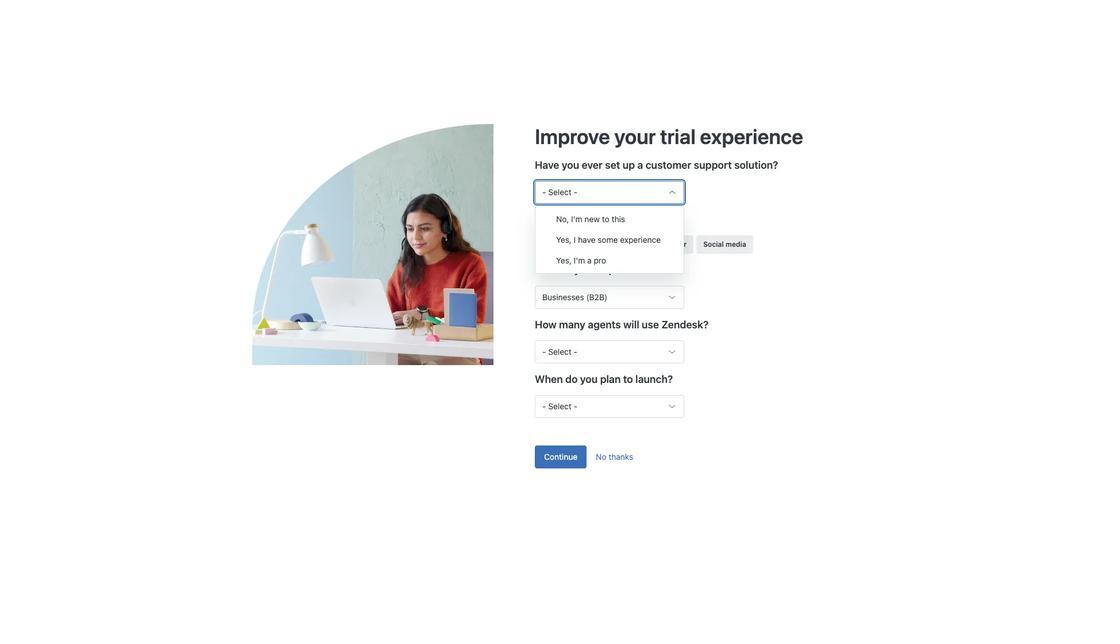 Task type: describe. For each thing, give the bounding box(es) containing it.
0 vertical spatial you
[[562, 159, 580, 171]]

how for how many agents will use zendesk?
[[535, 319, 557, 331]]

- select - for first "- select -" popup button from the top of the page
[[543, 188, 578, 197]]

businesses (b2b)
[[543, 292, 608, 302]]

you?
[[639, 214, 662, 226]]

chat
[[542, 241, 558, 249]]

1 - select - button from the top
[[535, 181, 685, 204]]

media
[[726, 241, 747, 249]]

use
[[642, 319, 659, 331]]

ever
[[582, 159, 603, 171]]

how many agents will use zendesk?
[[535, 319, 709, 331]]

reach
[[610, 214, 637, 226]]

- up no, i'm new to this
[[574, 188, 578, 197]]

no, i'm new to this option
[[536, 209, 684, 230]]

do for how
[[559, 214, 572, 226]]

social
[[704, 241, 724, 249]]

a inside option
[[588, 256, 592, 266]]

no,
[[557, 214, 569, 224]]

i'm for yes,
[[574, 256, 585, 266]]

some
[[598, 235, 618, 245]]

will
[[624, 319, 640, 331]]

do for who
[[560, 264, 572, 276]]

no
[[596, 452, 607, 462]]

i
[[574, 235, 576, 245]]

- down when do you plan to launch?
[[574, 402, 578, 412]]

no thanks button
[[587, 446, 643, 469]]

agents
[[588, 319, 621, 331]]

- down many
[[574, 347, 578, 357]]

people
[[574, 214, 607, 226]]

continue button
[[535, 446, 587, 469]]

select for first "- select -" popup button from the top of the page
[[549, 188, 572, 197]]

list box containing no, i'm new to this
[[535, 206, 685, 274]]

1 horizontal spatial to
[[624, 374, 633, 386]]

yes, i have some experience option
[[536, 230, 684, 251]]

no thanks
[[596, 452, 634, 462]]

do for when
[[566, 374, 578, 386]]

thanks
[[609, 452, 634, 462]]

who
[[535, 264, 557, 276]]

to inside option
[[602, 214, 610, 224]]



Task type: vqa. For each thing, say whether or not it's contained in the screenshot.
5th row from the top
no



Task type: locate. For each thing, give the bounding box(es) containing it.
- select - up no,
[[543, 188, 578, 197]]

0 vertical spatial how
[[535, 214, 557, 226]]

who do you help?
[[535, 264, 621, 276]]

when
[[535, 374, 563, 386]]

you for who
[[575, 264, 592, 276]]

yes, for yes, i have some experience
[[557, 235, 572, 245]]

- select - for 2nd "- select -" popup button from the bottom of the page
[[543, 347, 578, 357]]

i'm for no,
[[571, 214, 583, 224]]

a left the pro
[[588, 256, 592, 266]]

set
[[606, 159, 621, 171]]

your
[[615, 124, 656, 149]]

0 vertical spatial to
[[602, 214, 610, 224]]

1 - select - from the top
[[543, 188, 578, 197]]

businesses
[[543, 292, 584, 302]]

have
[[578, 235, 596, 245]]

0 vertical spatial a
[[638, 159, 644, 171]]

1 vertical spatial how
[[535, 319, 557, 331]]

improve your trial experience
[[535, 124, 804, 149]]

do right when
[[566, 374, 578, 386]]

do
[[559, 214, 572, 226], [560, 264, 572, 276], [566, 374, 578, 386]]

- down have
[[543, 188, 546, 197]]

2 vertical spatial do
[[566, 374, 578, 386]]

1 vertical spatial select
[[549, 347, 572, 357]]

- select - button up "plan"
[[535, 341, 685, 364]]

how up the chat
[[535, 214, 557, 226]]

1 how from the top
[[535, 214, 557, 226]]

1 horizontal spatial a
[[638, 159, 644, 171]]

how do people reach you?
[[535, 214, 662, 226]]

1 vertical spatial - select - button
[[535, 341, 685, 364]]

customer
[[646, 159, 692, 171]]

2 vertical spatial you
[[581, 374, 598, 386]]

3 select from the top
[[549, 402, 572, 412]]

- select - button up the no, i'm new to this option
[[535, 181, 685, 204]]

experience
[[700, 124, 804, 149], [620, 235, 661, 245]]

email
[[613, 241, 631, 249]]

1 select from the top
[[549, 188, 572, 197]]

you left the pro
[[575, 264, 592, 276]]

2 vertical spatial - select - button
[[535, 395, 685, 418]]

yes, i'm a pro option
[[536, 251, 684, 271]]

- select -
[[543, 188, 578, 197], [543, 347, 578, 357], [543, 402, 578, 412]]

do left people
[[559, 214, 572, 226]]

0 vertical spatial experience
[[700, 124, 804, 149]]

0 horizontal spatial a
[[588, 256, 592, 266]]

you left "plan"
[[581, 374, 598, 386]]

help
[[648, 241, 663, 249]]

yes, down chat button on the top of the page
[[557, 256, 572, 266]]

0 vertical spatial select
[[549, 188, 572, 197]]

customer service agent wearing a headset and sitting at a desk as balloons float through the air in celebration. image
[[252, 124, 535, 366]]

select up when
[[549, 347, 572, 357]]

do right who
[[560, 264, 572, 276]]

center
[[665, 241, 687, 249]]

up
[[623, 159, 635, 171]]

new
[[585, 214, 600, 224]]

a right up
[[638, 159, 644, 171]]

select
[[549, 188, 572, 197], [549, 347, 572, 357], [549, 402, 572, 412]]

chat button
[[535, 236, 565, 254]]

(b2b)
[[587, 292, 608, 302]]

you
[[562, 159, 580, 171], [575, 264, 592, 276], [581, 374, 598, 386]]

i'm down phone button
[[574, 256, 585, 266]]

0 vertical spatial do
[[559, 214, 572, 226]]

phone button
[[568, 236, 603, 254]]

select up no,
[[549, 188, 572, 197]]

0 horizontal spatial experience
[[620, 235, 661, 245]]

how
[[535, 214, 557, 226], [535, 319, 557, 331]]

yes,
[[557, 235, 572, 245], [557, 256, 572, 266]]

1 vertical spatial experience
[[620, 235, 661, 245]]

select for 1st "- select -" popup button from the bottom
[[549, 402, 572, 412]]

social media
[[704, 241, 747, 249]]

improve
[[535, 124, 610, 149]]

trial
[[661, 124, 696, 149]]

i'm right no,
[[571, 214, 583, 224]]

2 yes, from the top
[[557, 256, 572, 266]]

help center
[[648, 241, 687, 249]]

1 vertical spatial to
[[624, 374, 633, 386]]

to
[[602, 214, 610, 224], [624, 374, 633, 386]]

support
[[694, 159, 732, 171]]

0 horizontal spatial to
[[602, 214, 610, 224]]

yes, i have some experience
[[557, 235, 661, 245]]

help?
[[595, 264, 621, 276]]

1 vertical spatial you
[[575, 264, 592, 276]]

1 vertical spatial yes,
[[557, 256, 572, 266]]

- select - up when
[[543, 347, 578, 357]]

3 - select - from the top
[[543, 402, 578, 412]]

to left this
[[602, 214, 610, 224]]

1 vertical spatial do
[[560, 264, 572, 276]]

0 vertical spatial yes,
[[557, 235, 572, 245]]

pro
[[594, 256, 607, 266]]

0 vertical spatial i'm
[[571, 214, 583, 224]]

0 vertical spatial - select - button
[[535, 181, 685, 204]]

2 - select - button from the top
[[535, 341, 685, 364]]

- up when
[[543, 347, 546, 357]]

list box
[[535, 206, 685, 274]]

yes, left i
[[557, 235, 572, 245]]

zendesk?
[[662, 319, 709, 331]]

continue
[[544, 452, 578, 462]]

you for when
[[581, 374, 598, 386]]

solution?
[[735, 159, 779, 171]]

1 vertical spatial - select -
[[543, 347, 578, 357]]

experience inside option
[[620, 235, 661, 245]]

2 - select - from the top
[[543, 347, 578, 357]]

2 vertical spatial select
[[549, 402, 572, 412]]

plan
[[601, 374, 621, 386]]

- select - for 1st "- select -" popup button from the bottom
[[543, 402, 578, 412]]

businesses (b2b) button
[[535, 286, 685, 309]]

-
[[543, 188, 546, 197], [574, 188, 578, 197], [543, 347, 546, 357], [574, 347, 578, 357], [543, 402, 546, 412], [574, 402, 578, 412]]

- select - down when
[[543, 402, 578, 412]]

when do you plan to launch?
[[535, 374, 673, 386]]

select down when
[[549, 402, 572, 412]]

2 how from the top
[[535, 319, 557, 331]]

3 - select - button from the top
[[535, 395, 685, 418]]

0 vertical spatial - select -
[[543, 188, 578, 197]]

2 vertical spatial - select -
[[543, 402, 578, 412]]

i'm
[[571, 214, 583, 224], [574, 256, 585, 266]]

select for 2nd "- select -" popup button from the bottom of the page
[[549, 347, 572, 357]]

social media button
[[697, 236, 754, 254]]

have
[[535, 159, 560, 171]]

1 horizontal spatial experience
[[700, 124, 804, 149]]

a
[[638, 159, 644, 171], [588, 256, 592, 266]]

phone
[[575, 241, 596, 249]]

experience down you?
[[620, 235, 661, 245]]

launch?
[[636, 374, 673, 386]]

you left ever
[[562, 159, 580, 171]]

many
[[559, 319, 586, 331]]

2 select from the top
[[549, 347, 572, 357]]

yes, for yes, i'm a pro
[[557, 256, 572, 266]]

experience up solution?
[[700, 124, 804, 149]]

help center button
[[641, 236, 694, 254]]

no, i'm new to this
[[557, 214, 626, 224]]

1 yes, from the top
[[557, 235, 572, 245]]

1 vertical spatial a
[[588, 256, 592, 266]]

how left many
[[535, 319, 557, 331]]

email button
[[606, 236, 638, 254]]

- down when
[[543, 402, 546, 412]]

1 vertical spatial i'm
[[574, 256, 585, 266]]

how for how do people reach you?
[[535, 214, 557, 226]]

this
[[612, 214, 626, 224]]

have you ever set up a customer support solution?
[[535, 159, 779, 171]]

- select - button
[[535, 181, 685, 204], [535, 341, 685, 364], [535, 395, 685, 418]]

- select - button down "plan"
[[535, 395, 685, 418]]

yes, i'm a pro
[[557, 256, 607, 266]]

to right "plan"
[[624, 374, 633, 386]]



